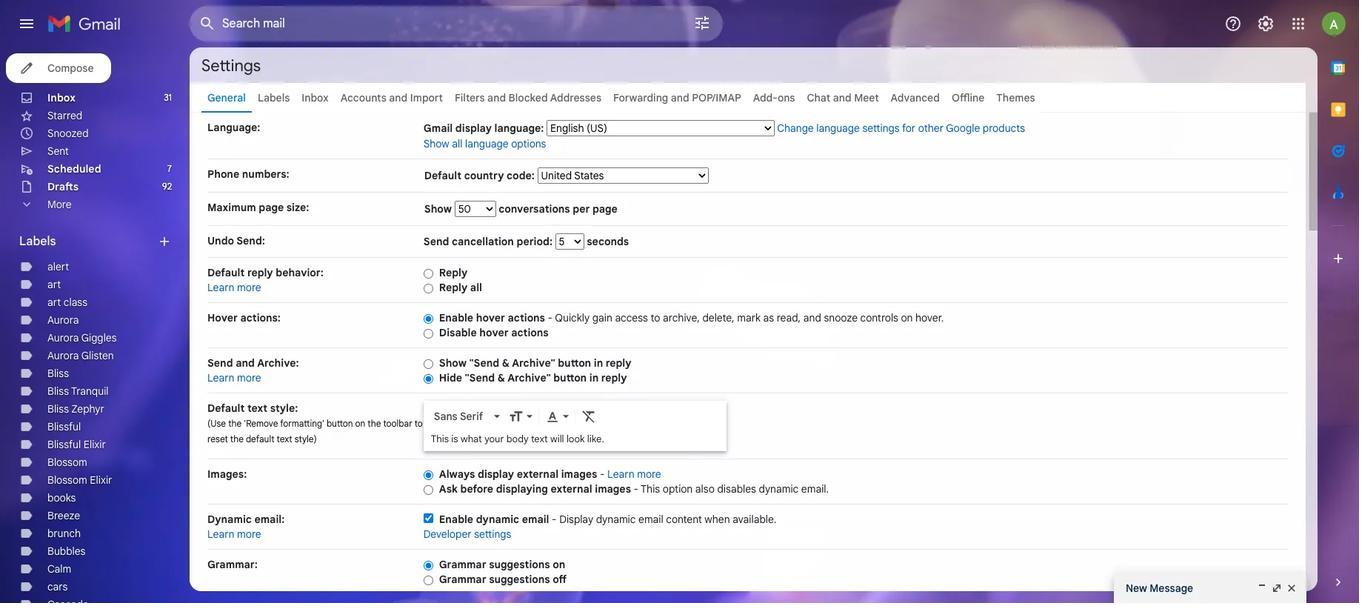 Task type: describe. For each thing, give the bounding box(es) containing it.
access
[[615, 311, 648, 325]]

and for import
[[389, 91, 408, 104]]

numbers:
[[242, 167, 290, 181]]

hide "send & archive" button in reply
[[439, 371, 627, 385]]

zephyr
[[72, 402, 104, 416]]

Grammar suggestions on radio
[[424, 560, 433, 571]]

sent
[[47, 145, 69, 158]]

offline
[[952, 91, 985, 104]]

controls
[[861, 311, 899, 325]]

forwarding and pop/imap
[[614, 91, 742, 104]]

0 horizontal spatial page
[[259, 201, 284, 214]]

settings image
[[1258, 15, 1275, 33]]

accounts
[[341, 91, 387, 104]]

disable hover actions
[[439, 326, 549, 339]]

ask before displaying external images - this option also disables dynamic email.
[[439, 482, 829, 496]]

seconds
[[584, 235, 629, 248]]

starred link
[[47, 109, 82, 122]]

show for show all language options
[[424, 137, 450, 150]]

change
[[778, 122, 814, 135]]

& for show
[[502, 356, 510, 370]]

0 vertical spatial this
[[431, 433, 449, 445]]

on inside default text style: (use the 'remove formatting' button on the toolbar to reset the default text style)
[[355, 418, 366, 429]]

reply for reply
[[439, 266, 468, 279]]

compose
[[47, 62, 94, 75]]

default for default reply behavior: learn more
[[208, 266, 245, 279]]

available.
[[733, 513, 777, 526]]

ask
[[439, 482, 458, 496]]

body
[[507, 433, 529, 445]]

behavior:
[[276, 266, 324, 279]]

1 horizontal spatial this
[[641, 482, 660, 496]]

bliss zephyr link
[[47, 402, 104, 416]]

books
[[47, 491, 76, 505]]

hover actions:
[[208, 311, 281, 325]]

addresses
[[550, 91, 602, 104]]

code:
[[507, 169, 535, 182]]

scheduled
[[47, 162, 101, 176]]

art for art class
[[47, 296, 61, 309]]

bubbles
[[47, 545, 86, 558]]

(use
[[208, 418, 226, 429]]

reply for reply all
[[439, 281, 468, 294]]

aurora glisten link
[[47, 349, 114, 362]]

reset
[[208, 434, 228, 445]]

email:
[[255, 513, 285, 526]]

cars
[[47, 580, 68, 594]]

snoozed link
[[47, 127, 89, 140]]

labels for labels heading
[[19, 234, 56, 249]]

country
[[464, 169, 504, 182]]

1 inbox link from the left
[[47, 91, 76, 104]]

hover for enable
[[476, 311, 505, 325]]

default country code:
[[424, 169, 538, 182]]

images:
[[208, 468, 247, 481]]

breeze
[[47, 509, 80, 522]]

alert link
[[47, 260, 69, 273]]

and for pop/imap
[[671, 91, 690, 104]]

Disable hover actions radio
[[424, 328, 433, 339]]

learn more link for email:
[[208, 528, 261, 541]]

displaying
[[496, 482, 548, 496]]

developer
[[424, 528, 472, 541]]

archive" for show
[[512, 356, 556, 370]]

suggestions for off
[[489, 573, 550, 586]]

actions for enable
[[508, 311, 545, 325]]

Show "Send & Archive" button in reply radio
[[424, 359, 433, 370]]

bliss for bliss link
[[47, 367, 69, 380]]

show for show "send & archive" button in reply
[[439, 356, 467, 370]]

filters and blocked addresses link
[[455, 91, 602, 104]]

- left "quickly"
[[548, 311, 553, 325]]

style:
[[270, 402, 298, 415]]

more inside send and archive: learn more
[[237, 371, 261, 385]]

default
[[246, 434, 275, 445]]

blossom for blossom link
[[47, 456, 87, 469]]

serif
[[460, 410, 483, 423]]

aurora giggles link
[[47, 331, 117, 345]]

suggestions for on
[[489, 558, 550, 571]]

default for default text style: (use the 'remove formatting' button on the toolbar to reset the default text style)
[[208, 402, 245, 415]]

Grammar suggestions off radio
[[424, 575, 433, 586]]

art class
[[47, 296, 87, 309]]

formatting options toolbar
[[428, 402, 722, 430]]

blossom link
[[47, 456, 87, 469]]

developer settings link
[[424, 528, 512, 541]]

0 vertical spatial images
[[562, 468, 598, 481]]

forwarding and pop/imap link
[[614, 91, 742, 104]]

1 horizontal spatial page
[[593, 202, 618, 216]]

phone numbers:
[[208, 167, 290, 181]]

grammar:
[[208, 558, 258, 571]]

minimize image
[[1257, 582, 1269, 594]]

0 horizontal spatial language
[[465, 137, 509, 150]]

size:
[[287, 201, 309, 214]]

drafts link
[[47, 180, 79, 193]]

calm
[[47, 562, 71, 576]]

hover for disable
[[480, 326, 509, 339]]

maximum page size:
[[208, 201, 309, 214]]

blossom for blossom elixir
[[47, 474, 87, 487]]

other
[[919, 122, 944, 135]]

"send for show
[[470, 356, 500, 370]]

advanced
[[891, 91, 940, 104]]

- inside enable dynamic email - display dynamic email content when available. developer settings
[[552, 513, 557, 526]]

language:
[[208, 121, 260, 134]]

and right read,
[[804, 311, 822, 325]]

show for show
[[424, 202, 455, 216]]

and for archive:
[[236, 356, 255, 370]]

2 horizontal spatial dynamic
[[759, 482, 799, 496]]

giggles
[[81, 331, 117, 345]]

books link
[[47, 491, 76, 505]]

learn inside dynamic email: learn more
[[208, 528, 235, 541]]

period:
[[517, 235, 553, 248]]

send cancellation period:
[[424, 235, 556, 248]]

when
[[705, 513, 730, 526]]

advanced link
[[891, 91, 940, 104]]

Always display external images radio
[[424, 470, 433, 481]]

bliss tranquil link
[[47, 385, 109, 398]]

art class link
[[47, 296, 87, 309]]

blissful for blissful link at the left bottom
[[47, 420, 81, 434]]

grammar for grammar suggestions off
[[439, 573, 487, 586]]

1 horizontal spatial text
[[277, 434, 292, 445]]

1 email from the left
[[522, 513, 550, 526]]

hover
[[208, 311, 238, 325]]

close image
[[1287, 582, 1298, 594]]

& for hide
[[498, 371, 505, 385]]

31
[[164, 92, 172, 103]]

blossom elixir
[[47, 474, 112, 487]]

0 vertical spatial language
[[817, 122, 860, 135]]

learn more link for and
[[208, 371, 261, 385]]

art for "art" link
[[47, 278, 61, 291]]

mark
[[738, 311, 761, 325]]

will
[[551, 433, 564, 445]]

archive" for hide
[[508, 371, 551, 385]]

enable for enable hover actions
[[439, 311, 474, 325]]

chat
[[807, 91, 831, 104]]

more button
[[0, 196, 178, 213]]

enable for enable dynamic email
[[439, 513, 474, 526]]

phone
[[208, 167, 240, 181]]

learn inside the default reply behavior: learn more
[[208, 281, 235, 294]]

blissful elixir
[[47, 438, 106, 451]]

accounts and import
[[341, 91, 443, 104]]

enable hover actions - quickly gain access to archive, delete, mark as read, and snooze controls on hover.
[[439, 311, 944, 325]]

- left option on the bottom
[[634, 482, 639, 496]]

sent link
[[47, 145, 69, 158]]

remove formatting ‪(⌘\)‬ image
[[582, 409, 596, 424]]

reply all
[[439, 281, 482, 294]]

blissful for blissful elixir
[[47, 438, 81, 451]]

off
[[553, 573, 567, 586]]

Ask before displaying external images radio
[[424, 485, 433, 496]]

1 horizontal spatial dynamic
[[596, 513, 636, 526]]

option
[[663, 482, 693, 496]]

0 vertical spatial settings
[[863, 122, 900, 135]]

labels navigation
[[0, 47, 190, 603]]



Task type: vqa. For each thing, say whether or not it's contained in the screenshot.
the bottommost can
no



Task type: locate. For each thing, give the bounding box(es) containing it.
inbox link right labels link on the top left of the page
[[302, 91, 329, 104]]

send down hover
[[208, 356, 233, 370]]

suggestions
[[489, 558, 550, 571], [489, 573, 550, 586]]

dynamic
[[208, 513, 252, 526]]

0 vertical spatial reply
[[247, 266, 273, 279]]

reply down send:
[[247, 266, 273, 279]]

learn more link down dynamic
[[208, 528, 261, 541]]

display up show all language options
[[456, 122, 492, 135]]

1 vertical spatial all
[[470, 281, 482, 294]]

2 vertical spatial default
[[208, 402, 245, 415]]

1 suggestions from the top
[[489, 558, 550, 571]]

0 vertical spatial suggestions
[[489, 558, 550, 571]]

enable
[[439, 311, 474, 325], [439, 513, 474, 526]]

bliss up bliss tranquil
[[47, 367, 69, 380]]

2 inbox from the left
[[302, 91, 329, 104]]

and for meet
[[833, 91, 852, 104]]

0 vertical spatial bliss
[[47, 367, 69, 380]]

import
[[410, 91, 443, 104]]

read,
[[777, 311, 801, 325]]

1 vertical spatial language
[[465, 137, 509, 150]]

1 blissful from the top
[[47, 420, 81, 434]]

0 vertical spatial art
[[47, 278, 61, 291]]

and for blocked
[[488, 91, 506, 104]]

more inside dynamic email: learn more
[[237, 528, 261, 541]]

1 horizontal spatial labels
[[258, 91, 290, 104]]

None search field
[[190, 6, 723, 42]]

bliss up blissful link at the left bottom
[[47, 402, 69, 416]]

show down gmail
[[424, 137, 450, 150]]

reply for show "send & archive" button in reply
[[606, 356, 632, 370]]

themes link
[[997, 91, 1036, 104]]

0 vertical spatial "send
[[470, 356, 500, 370]]

aurora down art class link
[[47, 313, 79, 327]]

button right formatting'
[[327, 418, 353, 429]]

grammar right grammar suggestions off radio
[[439, 573, 487, 586]]

learn up (use
[[208, 371, 235, 385]]

toolbar
[[384, 418, 413, 429]]

blissful down bliss zephyr link
[[47, 420, 81, 434]]

2 blissful from the top
[[47, 438, 81, 451]]

labels inside navigation
[[19, 234, 56, 249]]

bliss for bliss zephyr
[[47, 402, 69, 416]]

elixir for blossom elixir
[[90, 474, 112, 487]]

2 aurora from the top
[[47, 331, 79, 345]]

labels up alert link
[[19, 234, 56, 249]]

1 vertical spatial blissful
[[47, 438, 81, 451]]

offline link
[[952, 91, 985, 104]]

0 vertical spatial blissful
[[47, 420, 81, 434]]

1 horizontal spatial language
[[817, 122, 860, 135]]

0 vertical spatial display
[[456, 122, 492, 135]]

email down displaying
[[522, 513, 550, 526]]

snooze
[[824, 311, 858, 325]]

1 horizontal spatial send
[[424, 235, 449, 248]]

inbox right labels link on the top left of the page
[[302, 91, 329, 104]]

gain
[[593, 311, 613, 325]]

0 vertical spatial show
[[424, 137, 450, 150]]

reply up formatting options toolbar
[[602, 371, 627, 385]]

learn more link down 'archive:'
[[208, 371, 261, 385]]

hover
[[476, 311, 505, 325], [480, 326, 509, 339]]

reply right reply all option
[[439, 281, 468, 294]]

3 aurora from the top
[[47, 349, 79, 362]]

0 vertical spatial default
[[424, 169, 462, 182]]

art link
[[47, 278, 61, 291]]

1 vertical spatial labels
[[19, 234, 56, 249]]

1 vertical spatial reply
[[606, 356, 632, 370]]

send and archive: learn more
[[208, 356, 299, 385]]

the right reset
[[230, 434, 244, 445]]

2 vertical spatial bliss
[[47, 402, 69, 416]]

1 vertical spatial archive"
[[508, 371, 551, 385]]

"send for hide
[[465, 371, 495, 385]]

0 horizontal spatial inbox link
[[47, 91, 76, 104]]

1 vertical spatial bliss
[[47, 385, 69, 398]]

default left country
[[424, 169, 462, 182]]

0 vertical spatial actions
[[508, 311, 545, 325]]

- up ask before displaying external images - this option also disables dynamic email. at the bottom
[[600, 468, 605, 481]]

1 vertical spatial default
[[208, 266, 245, 279]]

gmail display language:
[[424, 122, 544, 135]]

1 vertical spatial actions
[[512, 326, 549, 339]]

Enable hover actions radio
[[424, 313, 433, 324]]

aurora up bliss link
[[47, 349, 79, 362]]

to right access
[[651, 311, 661, 325]]

starred
[[47, 109, 82, 122]]

elixir down blissful elixir link
[[90, 474, 112, 487]]

button down show "send & archive" button in reply
[[554, 371, 587, 385]]

1 vertical spatial "send
[[465, 371, 495, 385]]

settings inside enable dynamic email - display dynamic email content when available. developer settings
[[474, 528, 512, 541]]

to inside default text style: (use the 'remove formatting' button on the toolbar to reset the default text style)
[[415, 418, 423, 429]]

0 horizontal spatial text
[[247, 402, 268, 415]]

learn more link for reply
[[208, 281, 261, 294]]

0 horizontal spatial labels
[[19, 234, 56, 249]]

in for show "send & archive" button in reply
[[594, 356, 603, 370]]

labels for labels link on the top left of the page
[[258, 91, 290, 104]]

1 blossom from the top
[[47, 456, 87, 469]]

and left import
[[389, 91, 408, 104]]

0 vertical spatial blossom
[[47, 456, 87, 469]]

settings up grammar suggestions on
[[474, 528, 512, 541]]

aurora for aurora link
[[47, 313, 79, 327]]

per
[[573, 202, 590, 216]]

search mail image
[[194, 10, 221, 37]]

support image
[[1225, 15, 1243, 33]]

3 bliss from the top
[[47, 402, 69, 416]]

0 vertical spatial labels
[[258, 91, 290, 104]]

92
[[162, 181, 172, 192]]

default for default country code:
[[424, 169, 462, 182]]

learn up ask before displaying external images - this option also disables dynamic email. at the bottom
[[608, 468, 635, 481]]

reply inside the default reply behavior: learn more
[[247, 266, 273, 279]]

archive" down show "send & archive" button in reply
[[508, 371, 551, 385]]

page
[[259, 201, 284, 214], [593, 202, 618, 216]]

bliss link
[[47, 367, 69, 380]]

breeze link
[[47, 509, 80, 522]]

external
[[517, 468, 559, 481], [551, 482, 593, 496]]

filters and blocked addresses
[[455, 91, 602, 104]]

show all language options link
[[424, 137, 547, 150]]

inbox for 1st inbox link from the right
[[302, 91, 329, 104]]

send inside send and archive: learn more
[[208, 356, 233, 370]]

show down default country code:
[[424, 202, 455, 216]]

on left hover.
[[902, 311, 913, 325]]

pop out image
[[1272, 582, 1284, 594]]

more down 'archive:'
[[237, 371, 261, 385]]

conversations per page
[[496, 202, 618, 216]]

reply up reply all
[[439, 266, 468, 279]]

grammar for grammar suggestions on
[[439, 558, 487, 571]]

quickly
[[555, 311, 590, 325]]

0 vertical spatial aurora
[[47, 313, 79, 327]]

send for send cancellation period:
[[424, 235, 449, 248]]

0 horizontal spatial all
[[452, 137, 463, 150]]

bubbles link
[[47, 545, 86, 558]]

send:
[[237, 234, 265, 248]]

undo
[[208, 234, 234, 248]]

language down chat and meet link
[[817, 122, 860, 135]]

0 horizontal spatial on
[[355, 418, 366, 429]]

archive:
[[257, 356, 299, 370]]

in down gain
[[594, 356, 603, 370]]

forwarding
[[614, 91, 669, 104]]

display for gmail
[[456, 122, 492, 135]]

0 horizontal spatial settings
[[474, 528, 512, 541]]

"send
[[470, 356, 500, 370], [465, 371, 495, 385]]

enable up developer
[[439, 513, 474, 526]]

2 horizontal spatial text
[[531, 433, 548, 445]]

0 vertical spatial archive"
[[512, 356, 556, 370]]

reply down access
[[606, 356, 632, 370]]

1 vertical spatial to
[[415, 418, 423, 429]]

0 vertical spatial all
[[452, 137, 463, 150]]

archive" up hide "send & archive" button in reply
[[512, 356, 556, 370]]

1 vertical spatial show
[[424, 202, 455, 216]]

1 vertical spatial hover
[[480, 326, 509, 339]]

external up displaying
[[517, 468, 559, 481]]

1 vertical spatial art
[[47, 296, 61, 309]]

1 vertical spatial this
[[641, 482, 660, 496]]

1 vertical spatial external
[[551, 482, 593, 496]]

1 vertical spatial display
[[478, 468, 514, 481]]

in for hide "send & archive" button in reply
[[590, 371, 599, 385]]

None checkbox
[[424, 514, 433, 523]]

& up hide "send & archive" button in reply
[[502, 356, 510, 370]]

"send right the hide
[[465, 371, 495, 385]]

to right toolbar
[[415, 418, 423, 429]]

button up hide "send & archive" button in reply
[[558, 356, 592, 370]]

learn more link
[[208, 281, 261, 294], [208, 371, 261, 385], [608, 468, 662, 481], [208, 528, 261, 541]]

Search mail text field
[[222, 16, 652, 31]]

2 art from the top
[[47, 296, 61, 309]]

elixir for blissful elixir
[[84, 438, 106, 451]]

0 vertical spatial &
[[502, 356, 510, 370]]

2 inbox link from the left
[[302, 91, 329, 104]]

& down show "send & archive" button in reply
[[498, 371, 505, 385]]

labels heading
[[19, 234, 157, 249]]

inbox inside labels navigation
[[47, 91, 76, 104]]

1 vertical spatial blossom
[[47, 474, 87, 487]]

hover up the disable hover actions
[[476, 311, 505, 325]]

learn down dynamic
[[208, 528, 235, 541]]

grammar suggestions on
[[439, 558, 566, 571]]

1 horizontal spatial inbox link
[[302, 91, 329, 104]]

aurora for aurora glisten
[[47, 349, 79, 362]]

images
[[562, 468, 598, 481], [595, 482, 631, 496]]

tab list
[[1318, 47, 1360, 550]]

0 vertical spatial on
[[902, 311, 913, 325]]

2 blossom from the top
[[47, 474, 87, 487]]

gmail image
[[47, 9, 128, 39]]

the
[[228, 418, 242, 429], [368, 418, 381, 429], [230, 434, 244, 445]]

0 vertical spatial button
[[558, 356, 592, 370]]

text left 'will'
[[531, 433, 548, 445]]

inbox up the starred in the top left of the page
[[47, 91, 76, 104]]

page left "size:"
[[259, 201, 284, 214]]

grammar suggestions off
[[439, 573, 567, 586]]

inbox
[[47, 91, 76, 104], [302, 91, 329, 104]]

all for show
[[452, 137, 463, 150]]

1 vertical spatial elixir
[[90, 474, 112, 487]]

2 email from the left
[[639, 513, 664, 526]]

blissful down blissful link at the left bottom
[[47, 438, 81, 451]]

0 vertical spatial hover
[[476, 311, 505, 325]]

and right filters
[[488, 91, 506, 104]]

in up remove formatting ‪(⌘\)‬ "image"
[[590, 371, 599, 385]]

labels
[[258, 91, 290, 104], [19, 234, 56, 249]]

and left pop/imap
[[671, 91, 690, 104]]

class
[[64, 296, 87, 309]]

enable up the disable
[[439, 311, 474, 325]]

2 suggestions from the top
[[489, 573, 550, 586]]

send up reply radio
[[424, 235, 449, 248]]

actions for disable
[[512, 326, 549, 339]]

ons
[[778, 91, 795, 104]]

1 vertical spatial send
[[208, 356, 233, 370]]

inbox link up the starred in the top left of the page
[[47, 91, 76, 104]]

2 vertical spatial button
[[327, 418, 353, 429]]

email
[[522, 513, 550, 526], [639, 513, 664, 526]]

labels right general 'link'
[[258, 91, 290, 104]]

text up 'remove
[[247, 402, 268, 415]]

aurora down aurora link
[[47, 331, 79, 345]]

actions up the disable hover actions
[[508, 311, 545, 325]]

email.
[[802, 482, 829, 496]]

new
[[1126, 582, 1148, 595]]

1 horizontal spatial inbox
[[302, 91, 329, 104]]

2 horizontal spatial on
[[902, 311, 913, 325]]

0 horizontal spatial dynamic
[[476, 513, 520, 526]]

0 vertical spatial grammar
[[439, 558, 487, 571]]

art down alert
[[47, 278, 61, 291]]

learn up hover
[[208, 281, 235, 294]]

all for reply
[[470, 281, 482, 294]]

sans serif option
[[431, 409, 491, 424]]

brunch link
[[47, 527, 81, 540]]

1 vertical spatial images
[[595, 482, 631, 496]]

1 inbox from the left
[[47, 91, 76, 104]]

advanced search options image
[[688, 8, 717, 38]]

all
[[452, 137, 463, 150], [470, 281, 482, 294]]

elixir up blossom link
[[84, 438, 106, 451]]

more up hover actions:
[[237, 281, 261, 294]]

accounts and import link
[[341, 91, 443, 104]]

default inside the default reply behavior: learn more
[[208, 266, 245, 279]]

dynamic down ask before displaying external images - this option also disables dynamic email. at the bottom
[[596, 513, 636, 526]]

hover.
[[916, 311, 944, 325]]

art
[[47, 278, 61, 291], [47, 296, 61, 309]]

&
[[502, 356, 510, 370], [498, 371, 505, 385]]

sans
[[434, 410, 458, 423]]

look
[[567, 433, 585, 445]]

2 vertical spatial on
[[553, 558, 566, 571]]

1 bliss from the top
[[47, 367, 69, 380]]

page right per
[[593, 202, 618, 216]]

display up before
[[478, 468, 514, 481]]

reply for hide "send & archive" button in reply
[[602, 371, 627, 385]]

1 vertical spatial grammar
[[439, 573, 487, 586]]

1 vertical spatial button
[[554, 371, 587, 385]]

actions
[[508, 311, 545, 325], [512, 326, 549, 339]]

0 vertical spatial to
[[651, 311, 661, 325]]

1 vertical spatial enable
[[439, 513, 474, 526]]

alert
[[47, 260, 69, 273]]

always
[[439, 468, 475, 481]]

this left is
[[431, 433, 449, 445]]

1 horizontal spatial on
[[553, 558, 566, 571]]

dynamic up developer settings link
[[476, 513, 520, 526]]

0 horizontal spatial email
[[522, 513, 550, 526]]

1 vertical spatial suggestions
[[489, 573, 550, 586]]

1 enable from the top
[[439, 311, 474, 325]]

reply
[[247, 266, 273, 279], [606, 356, 632, 370], [602, 371, 627, 385]]

7
[[167, 163, 172, 174]]

1 vertical spatial in
[[590, 371, 599, 385]]

display for always
[[478, 468, 514, 481]]

1 vertical spatial settings
[[474, 528, 512, 541]]

art down "art" link
[[47, 296, 61, 309]]

hover right the disable
[[480, 326, 509, 339]]

dynamic
[[759, 482, 799, 496], [476, 513, 520, 526], [596, 513, 636, 526]]

0 vertical spatial in
[[594, 356, 603, 370]]

suggestions up grammar suggestions off
[[489, 558, 550, 571]]

aurora
[[47, 313, 79, 327], [47, 331, 79, 345], [47, 349, 79, 362]]

1 vertical spatial on
[[355, 418, 366, 429]]

language:
[[495, 122, 544, 135]]

external down the always display external images - learn more
[[551, 482, 593, 496]]

inbox for first inbox link from left
[[47, 91, 76, 104]]

enable inside enable dynamic email - display dynamic email content when available. developer settings
[[439, 513, 474, 526]]

images down "look"
[[562, 468, 598, 481]]

more
[[237, 281, 261, 294], [237, 371, 261, 385], [637, 468, 662, 481], [237, 528, 261, 541]]

the left toolbar
[[368, 418, 381, 429]]

more inside the default reply behavior: learn more
[[237, 281, 261, 294]]

main menu image
[[18, 15, 36, 33]]

button for show "send & archive" button in reply
[[558, 356, 592, 370]]

blossom down blissful elixir link
[[47, 456, 87, 469]]

send for send and archive: learn more
[[208, 356, 233, 370]]

1 vertical spatial reply
[[439, 281, 468, 294]]

2 vertical spatial show
[[439, 356, 467, 370]]

settings
[[863, 122, 900, 135], [474, 528, 512, 541]]

blossom down blossom link
[[47, 474, 87, 487]]

send
[[424, 235, 449, 248], [208, 356, 233, 370]]

language
[[817, 122, 860, 135], [465, 137, 509, 150]]

blissful elixir link
[[47, 438, 106, 451]]

0 vertical spatial external
[[517, 468, 559, 481]]

what
[[461, 433, 482, 445]]

and right chat
[[833, 91, 852, 104]]

2 vertical spatial aurora
[[47, 349, 79, 362]]

and inside send and archive: learn more
[[236, 356, 255, 370]]

settings left for
[[863, 122, 900, 135]]

general
[[208, 91, 246, 104]]

1 reply from the top
[[439, 266, 468, 279]]

on up 'off'
[[553, 558, 566, 571]]

email left content
[[639, 513, 664, 526]]

2 bliss from the top
[[47, 385, 69, 398]]

default inside default text style: (use the 'remove formatting' button on the toolbar to reset the default text style)
[[208, 402, 245, 415]]

Hide "Send & Archive" button in reply radio
[[424, 373, 433, 384]]

0 vertical spatial send
[[424, 235, 449, 248]]

0 vertical spatial enable
[[439, 311, 474, 325]]

suggestions down grammar suggestions on
[[489, 573, 550, 586]]

1 horizontal spatial all
[[470, 281, 482, 294]]

1 horizontal spatial settings
[[863, 122, 900, 135]]

the right (use
[[228, 418, 242, 429]]

1 vertical spatial aurora
[[47, 331, 79, 345]]

0 horizontal spatial send
[[208, 356, 233, 370]]

0 horizontal spatial this
[[431, 433, 449, 445]]

inbox link
[[47, 91, 76, 104], [302, 91, 329, 104]]

more up ask before displaying external images - this option also disables dynamic email. at the bottom
[[637, 468, 662, 481]]

1 horizontal spatial to
[[651, 311, 661, 325]]

this left option on the bottom
[[641, 482, 660, 496]]

2 reply from the top
[[439, 281, 468, 294]]

dynamic left email.
[[759, 482, 799, 496]]

bliss for bliss tranquil
[[47, 385, 69, 398]]

grammar
[[439, 558, 487, 571], [439, 573, 487, 586]]

text
[[247, 402, 268, 415], [531, 433, 548, 445], [277, 434, 292, 445]]

button inside default text style: (use the 'remove formatting' button on the toolbar to reset the default text style)
[[327, 418, 353, 429]]

0 horizontal spatial to
[[415, 418, 423, 429]]

show up the hide
[[439, 356, 467, 370]]

default up (use
[[208, 402, 245, 415]]

1 aurora from the top
[[47, 313, 79, 327]]

1 art from the top
[[47, 278, 61, 291]]

scheduled link
[[47, 162, 101, 176]]

2 vertical spatial reply
[[602, 371, 627, 385]]

button for hide "send & archive" button in reply
[[554, 371, 587, 385]]

options
[[511, 137, 547, 150]]

1 vertical spatial &
[[498, 371, 505, 385]]

2 enable from the top
[[439, 513, 474, 526]]

more down dynamic
[[237, 528, 261, 541]]

aurora for aurora giggles
[[47, 331, 79, 345]]

1 grammar from the top
[[439, 558, 487, 571]]

all down cancellation
[[470, 281, 482, 294]]

0 horizontal spatial inbox
[[47, 91, 76, 104]]

Reply all radio
[[424, 283, 433, 294]]

aurora link
[[47, 313, 79, 327]]

0 vertical spatial reply
[[439, 266, 468, 279]]

text left style)
[[277, 434, 292, 445]]

on left toolbar
[[355, 418, 366, 429]]

learn inside send and archive: learn more
[[208, 371, 235, 385]]

blossom
[[47, 456, 87, 469], [47, 474, 87, 487]]

learn more link up ask before displaying external images - this option also disables dynamic email. at the bottom
[[608, 468, 662, 481]]

0 vertical spatial elixir
[[84, 438, 106, 451]]

themes
[[997, 91, 1036, 104]]

- left display
[[552, 513, 557, 526]]

before
[[461, 482, 494, 496]]

2 grammar from the top
[[439, 573, 487, 586]]

Reply radio
[[424, 268, 433, 279]]

learn more link up hover actions:
[[208, 281, 261, 294]]

like.
[[588, 433, 605, 445]]

snoozed
[[47, 127, 89, 140]]

bliss zephyr
[[47, 402, 104, 416]]

and left 'archive:'
[[236, 356, 255, 370]]

gmail
[[424, 122, 453, 135]]

1 horizontal spatial email
[[639, 513, 664, 526]]



